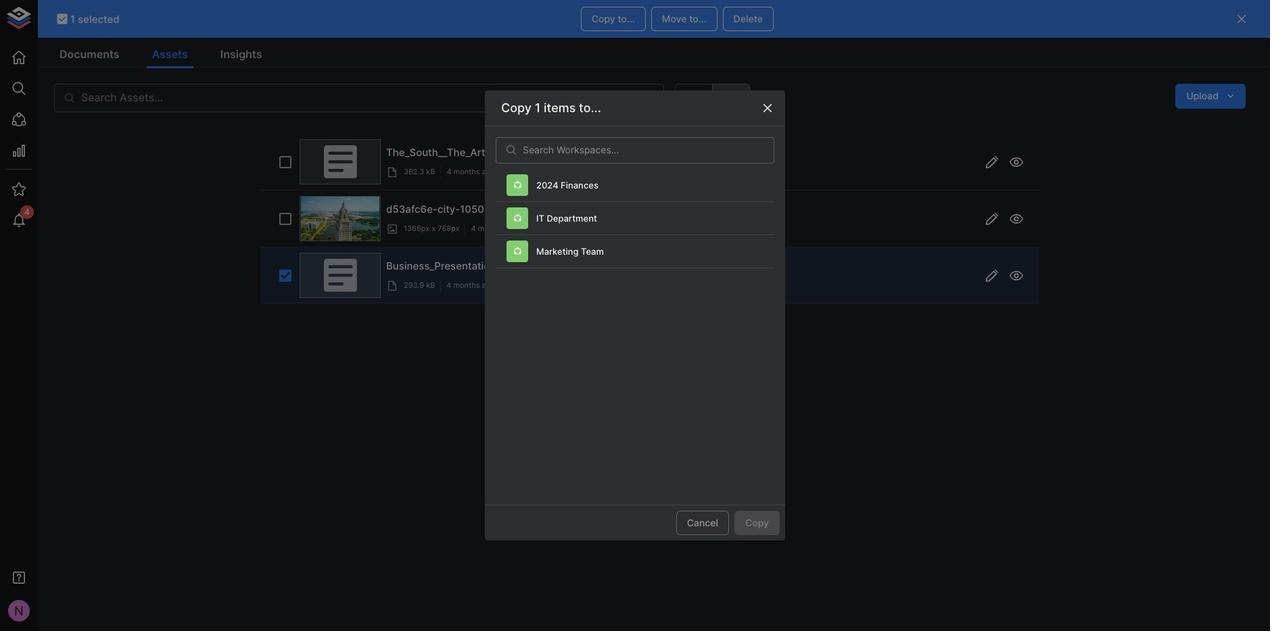 Task type: locate. For each thing, give the bounding box(es) containing it.
group
[[675, 84, 750, 112]]

dialog
[[485, 90, 785, 541]]

Search Workspaces... text field
[[523, 137, 774, 163]]



Task type: vqa. For each thing, say whether or not it's contained in the screenshot.
the on the top of the page
no



Task type: describe. For each thing, give the bounding box(es) containing it.
Search Assets... text field
[[81, 84, 601, 112]]

d53afc6e city 10501 171d052ebcc.jpg image
[[301, 197, 379, 241]]



